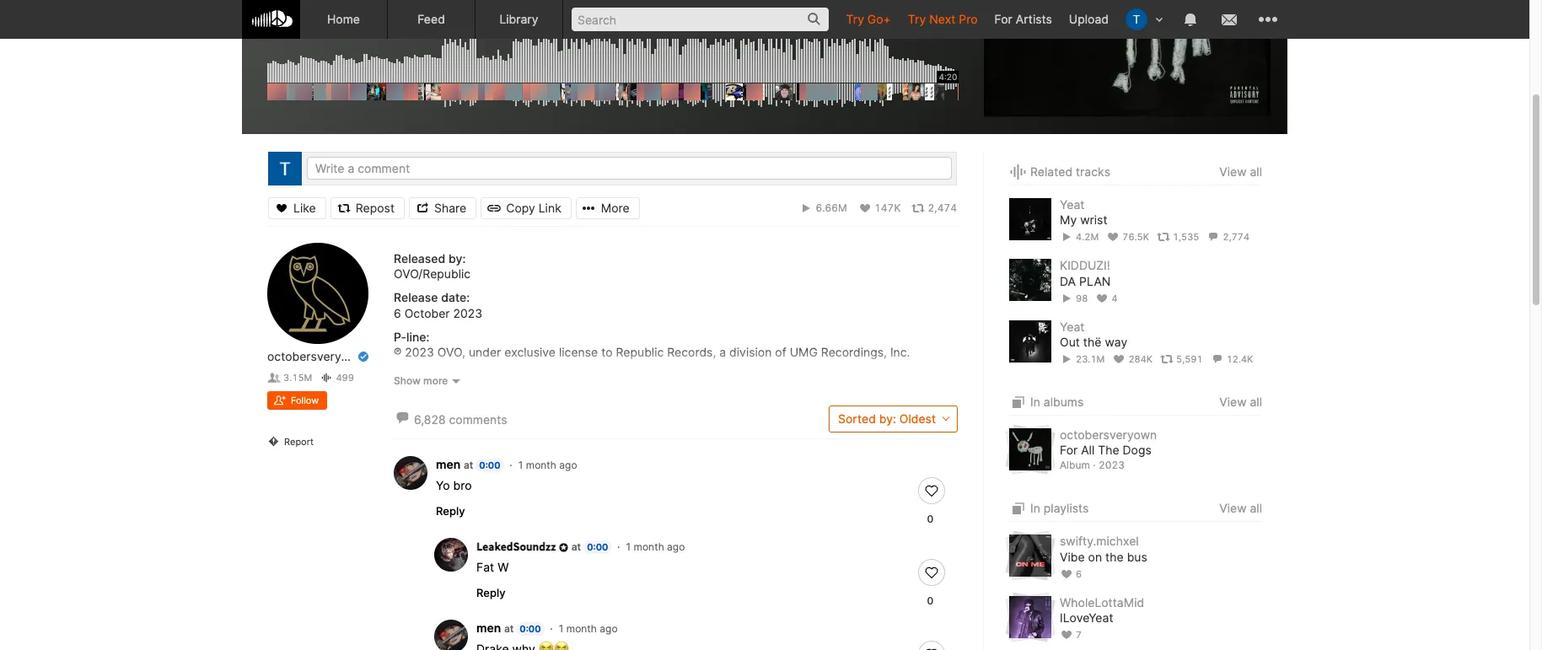 Task type: locate. For each thing, give the bounding box(es) containing it.
in for in playlists
[[1031, 501, 1041, 516]]

0 vertical spatial men at 0:00 · 1 month ago
[[436, 457, 577, 471]]

2 vertical spatial 2023
[[1099, 458, 1125, 471]]

men for "men" link related to the topmost the men's avatar element
[[436, 457, 461, 471]]

0:00 link down "𝗟𝗲𝗮𝗸𝗲𝗱𝗦𝗼𝘂𝗻𝗱𝘇𝘇 ✪" link
[[517, 622, 545, 636]]

1 all from the top
[[1251, 164, 1263, 179]]

men at 0:00 · 1 month ago for "men" link associated with rightmost the men's avatar element
[[477, 621, 618, 635]]

my wrist element
[[1010, 198, 1052, 240]]

2 all from the top
[[1251, 395, 1263, 409]]

1 view all from the top
[[1220, 164, 1263, 179]]

date:
[[441, 291, 470, 305]]

1 vertical spatial at
[[572, 541, 581, 553]]

1 try from the left
[[846, 12, 865, 26]]

1 horizontal spatial at
[[504, 622, 514, 635]]

1 horizontal spatial reply link
[[477, 586, 506, 600]]

1 horizontal spatial octobersveryown
[[1060, 428, 1158, 442]]

1 horizontal spatial ·
[[550, 622, 553, 635]]

Write a comment text field
[[307, 157, 952, 180]]

copy
[[506, 200, 536, 215]]

month inside 𝗟𝗲𝗮𝗸𝗲𝗱𝗦𝗼𝘂𝗻𝗱𝘇𝘇 ✪ at 0:00 · 1 month ago
[[634, 541, 664, 553]]

vibe
[[1060, 550, 1085, 564]]

yeat for out
[[1060, 319, 1085, 334]]

1 yeat from the top
[[1060, 197, 1085, 212]]

1 vertical spatial set image
[[1010, 499, 1027, 519]]

0:00 down comments
[[479, 460, 501, 471]]

1 vertical spatial men's avatar element
[[434, 620, 468, 650]]

2023 inside p-line: ℗ 2023 ovo, under exclusive license to republic records, a division of umg recordings, inc.
[[405, 345, 434, 359]]

0 vertical spatial 0:00 link
[[476, 459, 504, 472]]

follow button
[[267, 392, 327, 410]]

ago
[[560, 459, 577, 471], [667, 541, 685, 553], [600, 622, 618, 635]]

kidduzi! link
[[1060, 258, 1111, 273]]

copy link button
[[481, 197, 572, 219]]

1 horizontal spatial for
[[1060, 443, 1078, 457]]

1 vertical spatial octobersveryown
[[1060, 428, 1158, 442]]

men's avatar element down the 𝗟𝗲𝗮𝗸𝗲𝗱𝗦𝗼𝘂𝗻𝗱𝘇𝘇 ✪'s avatar element
[[434, 620, 468, 650]]

4.2m
[[1076, 231, 1099, 243]]

6 link
[[1060, 568, 1082, 580]]

at down 'w'
[[504, 622, 514, 635]]

try inside 'try go+' link
[[846, 12, 865, 26]]

track stats element containing 98
[[1060, 289, 1263, 308]]

license
[[559, 345, 598, 359]]

2 horizontal spatial 2023
[[1099, 458, 1125, 471]]

track stats element containing 23.1m
[[1060, 350, 1263, 369]]

3.15m
[[284, 372, 312, 384]]

·
[[510, 459, 513, 471], [617, 541, 620, 553], [550, 622, 553, 635]]

in playlists
[[1031, 501, 1089, 516]]

out thë way link
[[1060, 335, 1128, 350]]

ovo,
[[438, 345, 466, 359]]

0 vertical spatial yeat link
[[1060, 197, 1085, 212]]

0 horizontal spatial 2023
[[405, 345, 434, 359]]

by:
[[449, 251, 466, 266], [880, 411, 897, 426]]

1 horizontal spatial tara schultz's avatar element
[[1126, 8, 1148, 30]]

octobersveryown for octobersveryown for all the dogs album · 2023
[[1060, 428, 1158, 442]]

out
[[1060, 335, 1081, 349]]

1 horizontal spatial 2023
[[453, 306, 483, 320]]

reply link down fat w
[[477, 586, 506, 600]]

men at 0:00 · 1 month ago
[[436, 457, 577, 471], [477, 621, 618, 635]]

reply down fat w
[[477, 586, 506, 600]]

0:00 link right ✪ on the left bottom of page
[[584, 541, 612, 554]]

0 vertical spatial octobersveryown
[[267, 349, 365, 364]]

1 horizontal spatial 0:00
[[520, 623, 541, 635]]

for
[[995, 12, 1013, 26], [1060, 443, 1078, 457]]

1 horizontal spatial men link
[[477, 621, 501, 635]]

sorted by: oldest
[[838, 411, 936, 426]]

repost button
[[330, 197, 405, 219]]

℗
[[394, 345, 402, 359]]

2023 down 'the'
[[1099, 458, 1125, 471]]

1 horizontal spatial by:
[[880, 411, 897, 426]]

on
[[1089, 550, 1103, 564]]

2023 down date:
[[453, 306, 483, 320]]

2 vertical spatial 0:00 link
[[517, 622, 545, 636]]

1 vertical spatial view
[[1220, 395, 1247, 409]]

6 up p-
[[394, 306, 401, 320]]

all
[[1082, 443, 1095, 457]]

2 horizontal spatial ·
[[617, 541, 620, 553]]

all for my wrist
[[1251, 164, 1263, 179]]

2 yeat link from the top
[[1060, 319, 1085, 334]]

like button
[[268, 197, 326, 219]]

follow
[[291, 395, 319, 407]]

0:00 right ✪ on the left bottom of page
[[587, 541, 608, 553]]

2 horizontal spatial at
[[572, 541, 581, 553]]

for left 'artists'
[[995, 12, 1013, 26]]

1,535 link
[[1157, 231, 1200, 243]]

ago for yo bro's 0:00 link
[[560, 459, 577, 471]]

1 for 0:00 link to the middle
[[559, 622, 564, 635]]

copy link
[[506, 200, 562, 215]]

at up bro
[[464, 459, 474, 471]]

track stats element containing 4.2m
[[1060, 228, 1263, 247]]

men link up yo
[[436, 457, 461, 471]]

men link for the topmost the men's avatar element
[[436, 457, 461, 471]]

2 yeat from the top
[[1060, 319, 1085, 334]]

2 vertical spatial 1
[[559, 622, 564, 635]]

ovo/republic
[[394, 267, 471, 281]]

men's avatar element
[[394, 456, 428, 490], [434, 620, 468, 650]]

yeat
[[1060, 197, 1085, 212], [1060, 319, 1085, 334]]

show more
[[394, 375, 448, 387]]

0 vertical spatial men
[[436, 457, 461, 471]]

1 horizontal spatial octobersveryown link
[[1060, 428, 1158, 442]]

at right ✪ on the left bottom of page
[[572, 541, 581, 553]]

2 vertical spatial ·
[[550, 622, 553, 635]]

men link
[[436, 457, 461, 471], [477, 621, 501, 635]]

try left go+
[[846, 12, 865, 26]]

at for yo bro's 0:00 link
[[464, 459, 474, 471]]

2 try from the left
[[908, 12, 926, 26]]

0 vertical spatial 1
[[519, 459, 523, 471]]

1 vertical spatial for
[[1060, 443, 1078, 457]]

yeat inside yeat my wrist
[[1060, 197, 1085, 212]]

men down the fat
[[477, 621, 501, 635]]

1 vertical spatial yeat link
[[1060, 319, 1085, 334]]

None search field
[[563, 0, 838, 38]]

6 inside swifty.michxel vibe on the bus 6
[[1076, 568, 1082, 580]]

5,591 link
[[1161, 354, 1203, 365]]

1 yeat link from the top
[[1060, 197, 1085, 212]]

iloveyeat element
[[1010, 596, 1052, 638]]

tara schultz's avatar element
[[1126, 8, 1148, 30], [268, 152, 302, 186]]

set image left in albums
[[1010, 392, 1027, 413]]

yeat inside yeat out thë way
[[1060, 319, 1085, 334]]

octobersveryown link
[[267, 349, 365, 365], [1060, 428, 1158, 442]]

0 horizontal spatial reply link
[[436, 504, 465, 518]]

2 horizontal spatial month
[[634, 541, 664, 553]]

men at 0:00 · 1 month ago down 'w'
[[477, 621, 618, 635]]

0:00 link
[[476, 459, 504, 472], [584, 541, 612, 554], [517, 622, 545, 636]]

0 vertical spatial yeat
[[1060, 197, 1085, 212]]

sorted
[[838, 411, 876, 426]]

1 horizontal spatial 0:00 link
[[517, 622, 545, 636]]

0 horizontal spatial octobersveryown link
[[267, 349, 365, 365]]

track stats element
[[640, 197, 957, 219], [1060, 228, 1263, 247], [1060, 289, 1263, 308], [1060, 350, 1263, 369]]

1 vertical spatial 0:00 link
[[584, 541, 612, 554]]

at for 0:00 link to the middle
[[504, 622, 514, 635]]

reply down yo bro on the left
[[436, 504, 465, 518]]

0 horizontal spatial 1
[[519, 459, 523, 471]]

reply link down yo bro on the left
[[436, 504, 465, 518]]

2 in from the top
[[1031, 501, 1041, 516]]

more
[[424, 375, 448, 387]]

1 vertical spatial 0:00
[[587, 541, 608, 553]]

0:00 link down comments
[[476, 459, 504, 472]]

2 set image from the top
[[1010, 499, 1027, 519]]

0 vertical spatial reply
[[436, 504, 465, 518]]

by: left oldest
[[880, 411, 897, 426]]

0 vertical spatial men's avatar element
[[394, 456, 428, 490]]

0 vertical spatial men link
[[436, 457, 461, 471]]

1 vertical spatial reply link
[[477, 586, 506, 600]]

✪
[[559, 539, 569, 553]]

track stats element for yeat my wrist
[[1060, 228, 1263, 247]]

for artists link
[[987, 0, 1061, 38]]

more button
[[576, 197, 640, 219]]

all
[[1251, 164, 1263, 179], [1251, 395, 1263, 409], [1251, 501, 1263, 516]]

0 horizontal spatial men's avatar element
[[394, 456, 428, 490]]

1 horizontal spatial month
[[567, 622, 597, 635]]

· inside 𝗟𝗲𝗮𝗸𝗲𝗱𝗦𝗼𝘂𝗻𝗱𝘇𝘇 ✪ at 0:00 · 1 month ago
[[617, 541, 620, 553]]

499
[[336, 372, 354, 384]]

0 horizontal spatial men link
[[436, 457, 461, 471]]

records,
[[667, 345, 716, 359]]

1 vertical spatial 6
[[1076, 568, 1082, 580]]

3.15m link
[[267, 372, 312, 384]]

men at 0:00 · 1 month ago for "men" link related to the topmost the men's avatar element
[[436, 457, 577, 471]]

0 horizontal spatial 0:00
[[479, 460, 501, 471]]

out thë way element
[[1010, 320, 1052, 363]]

division
[[730, 345, 772, 359]]

0 vertical spatial ago
[[560, 459, 577, 471]]

2 vertical spatial view all
[[1220, 501, 1263, 516]]

men at 0:00 · 1 month ago up bro
[[436, 457, 577, 471]]

3 view all from the top
[[1220, 501, 1263, 516]]

1 vertical spatial in
[[1031, 501, 1041, 516]]

men link down the fat
[[477, 621, 501, 635]]

1 horizontal spatial men
[[477, 621, 501, 635]]

4
[[1112, 293, 1118, 304]]

octobersveryown up 'the'
[[1060, 428, 1158, 442]]

4 link
[[1096, 293, 1118, 304]]

tara schultz's avatar element up like button
[[268, 152, 302, 186]]

1 view from the top
[[1220, 164, 1247, 179]]

a
[[720, 345, 726, 359]]

1 vertical spatial yeat
[[1060, 319, 1085, 334]]

in left playlists
[[1031, 501, 1041, 516]]

octobersveryown for octobersveryown
[[267, 349, 365, 364]]

2 horizontal spatial 0:00
[[587, 541, 608, 553]]

in left albums at the right
[[1031, 395, 1041, 409]]

view all for vibe on the bus
[[1220, 501, 1263, 516]]

0 vertical spatial ·
[[510, 459, 513, 471]]

tara schultz's avatar element right 'upload'
[[1126, 8, 1148, 30]]

month
[[526, 459, 557, 471], [634, 541, 664, 553], [567, 622, 597, 635]]

set image for in albums
[[1010, 392, 1027, 413]]

2 horizontal spatial ago
[[667, 541, 685, 553]]

1 set image from the top
[[1010, 392, 1027, 413]]

yeat link for out
[[1060, 319, 1085, 334]]

yeat link up out
[[1060, 319, 1085, 334]]

2 horizontal spatial 0:00 link
[[584, 541, 612, 554]]

men's avatar element left yo
[[394, 456, 428, 490]]

3 all from the top
[[1251, 501, 1263, 516]]

1 vertical spatial reply
[[477, 586, 506, 600]]

0 horizontal spatial 6
[[394, 306, 401, 320]]

thë
[[1084, 335, 1102, 349]]

1 horizontal spatial ago
[[600, 622, 618, 635]]

related tracks
[[1031, 164, 1111, 179]]

yeat link up my
[[1060, 197, 1085, 212]]

try for try next pro
[[908, 12, 926, 26]]

sound image
[[1010, 162, 1027, 182]]

for all the dogs link
[[1060, 443, 1152, 458]]

iloveyeat
[[1060, 611, 1114, 625]]

1 0 from the top
[[928, 513, 934, 525]]

1 for yo bro's 0:00 link
[[519, 459, 523, 471]]

147k link
[[858, 201, 901, 215]]

1 vertical spatial month
[[634, 541, 664, 553]]

set image
[[1010, 392, 1027, 413], [1010, 499, 1027, 519]]

5,591
[[1177, 354, 1203, 365]]

1 vertical spatial ·
[[617, 541, 620, 553]]

try left next
[[908, 12, 926, 26]]

2023 down 'line:'
[[405, 345, 434, 359]]

men up yo
[[436, 457, 461, 471]]

6 down the vibe
[[1076, 568, 1082, 580]]

octobersveryown's avatar element
[[267, 243, 369, 344]]

0 vertical spatial for
[[995, 12, 1013, 26]]

0:00 link for fat w
[[584, 541, 612, 554]]

12.4k
[[1227, 354, 1254, 365]]

0 vertical spatial set image
[[1010, 392, 1027, 413]]

0 vertical spatial month
[[526, 459, 557, 471]]

2 vertical spatial at
[[504, 622, 514, 635]]

3 view from the top
[[1220, 501, 1247, 516]]

2 0 from the top
[[928, 595, 934, 607]]

0 vertical spatial reply link
[[436, 504, 465, 518]]

0 vertical spatial 6
[[394, 306, 401, 320]]

0 horizontal spatial reply
[[436, 504, 465, 518]]

octobersveryown
[[267, 349, 365, 364], [1060, 428, 1158, 442]]

0 vertical spatial 2023
[[453, 306, 483, 320]]

1 horizontal spatial 6
[[1076, 568, 1082, 580]]

0 vertical spatial at
[[464, 459, 474, 471]]

1 vertical spatial by:
[[880, 411, 897, 426]]

oldest
[[900, 411, 936, 426]]

1 vertical spatial 1
[[626, 541, 631, 553]]

0 vertical spatial octobersveryown link
[[267, 349, 365, 365]]

1 vertical spatial 0
[[928, 595, 934, 607]]

for up album ·
[[1060, 443, 1078, 457]]

set image left in playlists at right
[[1010, 499, 1027, 519]]

try
[[846, 12, 865, 26], [908, 12, 926, 26]]

0 horizontal spatial for
[[995, 12, 1013, 26]]

0:00 down "𝗟𝗲𝗮𝗸𝗲𝗱𝗦𝗼𝘂𝗻𝗱𝘇𝘇 ✪" link
[[520, 623, 541, 635]]

of
[[776, 345, 787, 359]]

yeat up my
[[1060, 197, 1085, 212]]

147k
[[875, 201, 901, 214]]

men link for rightmost the men's avatar element
[[477, 621, 501, 635]]

0 vertical spatial 0
[[928, 513, 934, 525]]

1 horizontal spatial try
[[908, 12, 926, 26]]

vibe on the bus link
[[1060, 550, 1148, 565]]

view for my wrist
[[1220, 164, 1247, 179]]

yeat up out
[[1060, 319, 1085, 334]]

octobersveryown link up 'the'
[[1060, 428, 1158, 442]]

try next pro
[[908, 12, 978, 26]]

month for 0:00 link to the middle
[[567, 622, 597, 635]]

w
[[498, 560, 509, 574]]

the
[[1098, 443, 1120, 457]]

0 horizontal spatial octobersveryown
[[267, 349, 365, 364]]

under
[[469, 345, 501, 359]]

2 vertical spatial view
[[1220, 501, 1247, 516]]

released
[[394, 251, 446, 266]]

2 vertical spatial month
[[567, 622, 597, 635]]

0 horizontal spatial try
[[846, 12, 865, 26]]

yeat link for my
[[1060, 197, 1085, 212]]

octobersveryown link up the 3.15m
[[267, 349, 365, 365]]

1 vertical spatial men link
[[477, 621, 501, 635]]

2 vertical spatial all
[[1251, 501, 1263, 516]]

view all for my wrist
[[1220, 164, 1263, 179]]

octobersveryown up the 3.15m
[[267, 349, 365, 364]]

𝗟𝗲𝗮𝗸𝗲𝗱𝗦𝗼𝘂𝗻𝗱𝘇𝘇 ✪ at 0:00 · 1 month ago
[[477, 539, 685, 553]]

ago inside 𝗟𝗲𝗮𝗸𝗲𝗱𝗦𝗼𝘂𝗻𝗱𝘇𝘇 ✪ at 0:00 · 1 month ago
[[667, 541, 685, 553]]

0 vertical spatial tara schultz's avatar element
[[1126, 8, 1148, 30]]

by: inside released by: ovo/republic
[[449, 251, 466, 266]]

1 vertical spatial tara schultz's avatar element
[[268, 152, 302, 186]]

repost
[[356, 200, 395, 215]]

6,828
[[414, 413, 446, 427]]

1 in from the top
[[1031, 395, 1041, 409]]

0
[[928, 513, 934, 525], [928, 595, 934, 607]]

pro
[[959, 12, 978, 26]]

try inside try next pro link
[[908, 12, 926, 26]]

for all the dogs element
[[1010, 429, 1052, 471]]

playlists
[[1044, 501, 1089, 516]]

by: up ovo/republic
[[449, 251, 466, 266]]

plan
[[1080, 274, 1111, 288]]

in
[[1031, 395, 1041, 409], [1031, 501, 1041, 516]]

0 vertical spatial all
[[1251, 164, 1263, 179]]

0 horizontal spatial tara schultz's avatar element
[[268, 152, 302, 186]]

yo bro
[[436, 478, 472, 492]]

2 horizontal spatial 1
[[626, 541, 631, 553]]

0 vertical spatial by:
[[449, 251, 466, 266]]

2 vertical spatial ago
[[600, 622, 618, 635]]

0 horizontal spatial men
[[436, 457, 461, 471]]

0 vertical spatial in
[[1031, 395, 1041, 409]]

0:00
[[479, 460, 501, 471], [587, 541, 608, 553], [520, 623, 541, 635]]

0 horizontal spatial by:
[[449, 251, 466, 266]]

0 vertical spatial view all
[[1220, 164, 1263, 179]]



Task type: describe. For each thing, give the bounding box(es) containing it.
to
[[602, 345, 613, 359]]

yeat for my
[[1060, 197, 1085, 212]]

284k link
[[1113, 354, 1153, 365]]

𝗟𝗲𝗮𝗸𝗲𝗱𝗦𝗼𝘂𝗻𝗱𝘇𝘇 ✪'s avatar element
[[434, 538, 468, 572]]

7
[[1076, 629, 1082, 641]]

Search search field
[[572, 8, 830, 31]]

wrist
[[1081, 213, 1108, 227]]

go+
[[868, 12, 892, 26]]

try next pro link
[[900, 0, 987, 38]]

1 vertical spatial octobersveryown link
[[1060, 428, 1158, 442]]

feed link
[[388, 0, 476, 39]]

2023 inside octobersveryown for all the dogs album · 2023
[[1099, 458, 1125, 471]]

𝗟𝗲𝗮𝗸𝗲𝗱𝗦𝗼𝘂𝗻𝗱𝘇𝘇
[[477, 539, 556, 553]]

0 for at
[[928, 513, 934, 525]]

0:00 link for yo bro
[[476, 459, 504, 472]]

release
[[394, 291, 438, 305]]

the
[[1106, 550, 1124, 564]]

report
[[284, 436, 314, 448]]

0 horizontal spatial ·
[[510, 459, 513, 471]]

1 inside 𝗟𝗲𝗮𝗸𝗲𝗱𝗦𝗼𝘂𝗻𝗱𝘇𝘇 ✪ at 0:00 · 1 month ago
[[626, 541, 631, 553]]

way
[[1105, 335, 1128, 349]]

try for try go+
[[846, 12, 865, 26]]

6 inside release date: 6 october 2023
[[394, 306, 401, 320]]

499 link
[[320, 372, 354, 384]]

for inside "link"
[[995, 12, 1013, 26]]

umg
[[790, 345, 818, 359]]

recordings,
[[821, 345, 887, 359]]

comments
[[449, 413, 507, 427]]

swifty.michxel vibe on the bus 6
[[1060, 534, 1148, 580]]

report link
[[267, 435, 369, 454]]

dogs
[[1123, 443, 1152, 457]]

next
[[930, 12, 956, 26]]

p-
[[394, 330, 407, 344]]

men for "men" link associated with rightmost the men's avatar element
[[477, 621, 501, 635]]

ago for 0:00 link to the middle
[[600, 622, 618, 635]]

𝗟𝗲𝗮𝗸𝗲𝗱𝗦𝗼𝘂𝗻𝗱𝘇𝘇 ✪ link
[[477, 539, 569, 553]]

month for yo bro's 0:00 link
[[526, 459, 557, 471]]

2,774 link
[[1208, 231, 1250, 243]]

albums
[[1044, 395, 1084, 409]]

track stats element for yeat out thë way
[[1060, 350, 1263, 369]]

76.5k
[[1123, 231, 1150, 243]]

my wrist link
[[1060, 213, 1108, 228]]

da plan link
[[1060, 274, 1111, 289]]

republic
[[616, 345, 664, 359]]

284k
[[1129, 354, 1153, 365]]

at inside 𝗟𝗲𝗮𝗸𝗲𝗱𝗦𝗼𝘂𝗻𝗱𝘇𝘇 ✪ at 0:00 · 1 month ago
[[572, 541, 581, 553]]

23.1m
[[1076, 354, 1105, 365]]

view for vibe on the bus
[[1220, 501, 1247, 516]]

feed
[[418, 12, 445, 26]]

in for in albums
[[1031, 395, 1041, 409]]

inc.
[[891, 345, 911, 359]]

released by: ovo/republic
[[394, 251, 471, 281]]

related
[[1031, 164, 1073, 179]]

drake - idgaf (feat. yeat) element
[[984, 0, 1271, 117]]

exclusive
[[505, 345, 556, 359]]

library link
[[476, 0, 563, 39]]

7 link
[[1060, 629, 1082, 641]]

share
[[434, 200, 467, 215]]

fat
[[477, 560, 494, 574]]

share button
[[409, 197, 477, 219]]

try go+
[[846, 12, 892, 26]]

bro
[[453, 478, 472, 492]]

link
[[539, 200, 562, 215]]

reply for fat
[[477, 586, 506, 600]]

2 vertical spatial 0:00
[[520, 623, 541, 635]]

0 vertical spatial 0:00
[[479, 460, 501, 471]]

for inside octobersveryown for all the dogs album · 2023
[[1060, 443, 1078, 457]]

vibe on the bus element
[[1010, 535, 1052, 577]]

upload link
[[1061, 0, 1118, 38]]

2,474 link
[[912, 201, 957, 215]]

comment image
[[394, 410, 412, 428]]

bus
[[1128, 550, 1148, 564]]

my
[[1060, 213, 1077, 227]]

home
[[327, 12, 360, 26]]

release date: 6 october 2023
[[394, 291, 483, 320]]

track stats element containing 6.66m
[[640, 197, 957, 219]]

iloveyeat link
[[1060, 611, 1114, 626]]

artists
[[1016, 12, 1053, 26]]

by: for sorted
[[880, 411, 897, 426]]

swifty.michxel link
[[1060, 534, 1139, 549]]

set image for in playlists
[[1010, 499, 1027, 519]]

fat w
[[477, 560, 509, 574]]

in albums
[[1031, 395, 1084, 409]]

reply link for fat
[[477, 586, 506, 600]]

october
[[405, 306, 450, 320]]

p-line: ℗ 2023 ovo, under exclusive license to republic records, a division of umg recordings, inc.
[[394, 330, 911, 359]]

da plan element
[[1010, 259, 1052, 301]]

yeat my wrist
[[1060, 197, 1108, 227]]

76.5k link
[[1107, 231, 1150, 243]]

reply for yo
[[436, 504, 465, 518]]

album ·
[[1060, 458, 1096, 471]]

more
[[601, 200, 630, 215]]

tracks
[[1076, 164, 1111, 179]]

0 for ✪
[[928, 595, 934, 607]]

reply link for yo
[[436, 504, 465, 518]]

yo
[[436, 478, 450, 492]]

wholelottamid iloveyeat 7
[[1060, 595, 1145, 641]]

show
[[394, 375, 421, 387]]

0:00 inside 𝗟𝗲𝗮𝗸𝗲𝗱𝗦𝗼𝘂𝗻𝗱𝘇𝘇 ✪ at 0:00 · 1 month ago
[[587, 541, 608, 553]]

by: for released
[[449, 251, 466, 266]]

all for vibe on the bus
[[1251, 501, 1263, 516]]

2,774
[[1224, 231, 1250, 243]]

da
[[1060, 274, 1076, 288]]

track stats element for kidduzi! da plan
[[1060, 289, 1263, 308]]

show more link
[[394, 375, 958, 389]]

octobersveryown for all the dogs album · 2023
[[1060, 428, 1158, 471]]

2023 inside release date: 6 october 2023
[[453, 306, 483, 320]]

2,474
[[928, 201, 957, 214]]

1,535
[[1173, 231, 1200, 243]]

upload
[[1069, 12, 1109, 26]]

2 view from the top
[[1220, 395, 1247, 409]]

2 view all from the top
[[1220, 395, 1263, 409]]

1 horizontal spatial men's avatar element
[[434, 620, 468, 650]]



Task type: vqa. For each thing, say whether or not it's contained in the screenshot.
account
no



